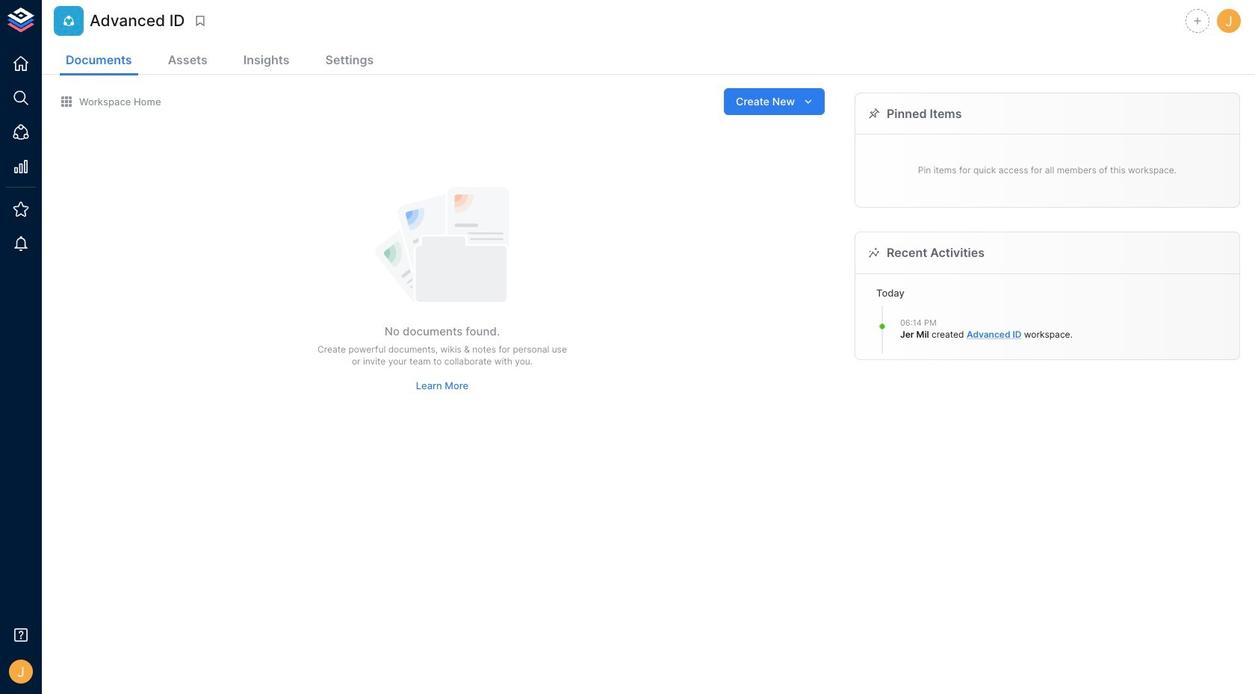 Task type: vqa. For each thing, say whether or not it's contained in the screenshot.
bookmark Image
yes



Task type: describe. For each thing, give the bounding box(es) containing it.
bookmark image
[[193, 14, 207, 28]]



